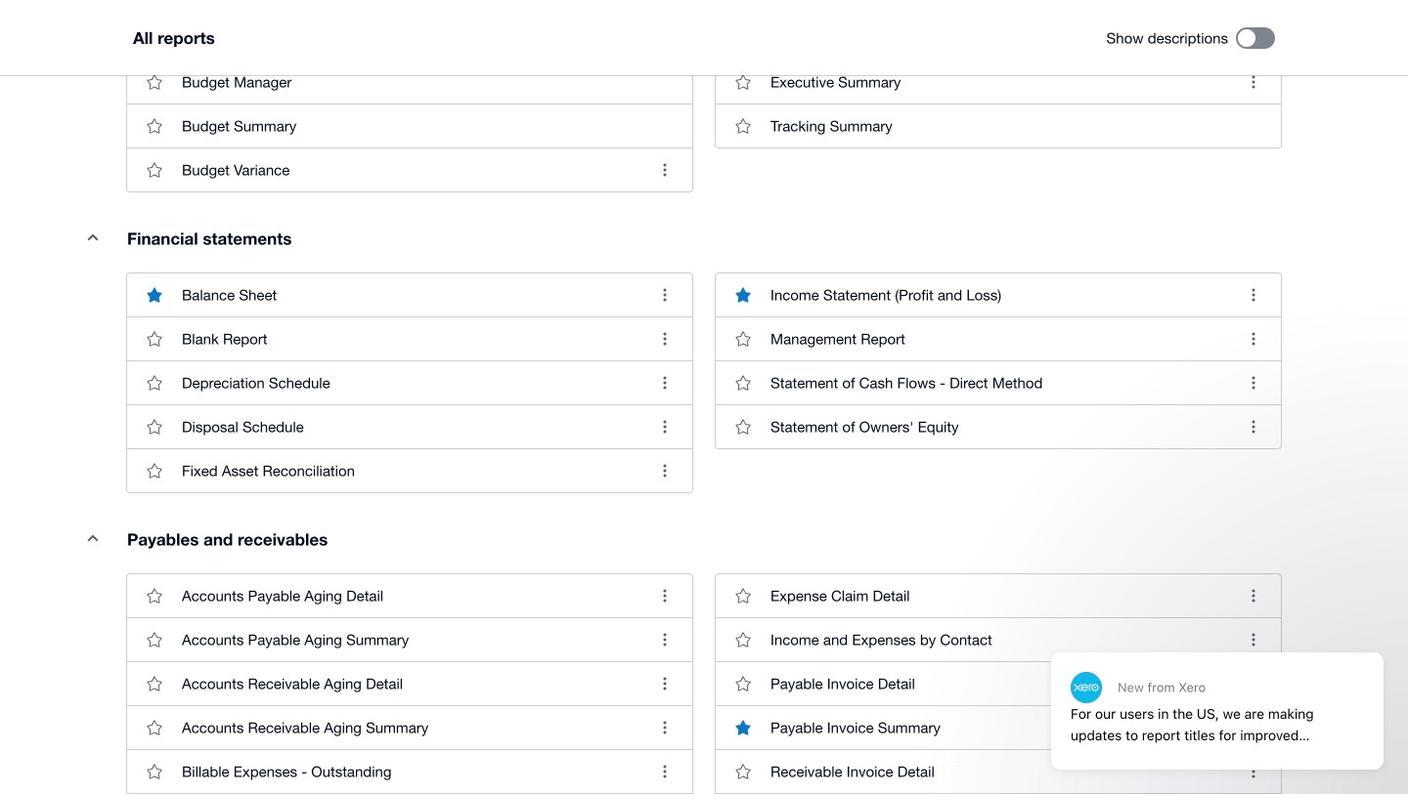 Task type: vqa. For each thing, say whether or not it's contained in the screenshot.
3rd More Options image from the bottom of the page
yes



Task type: describe. For each thing, give the bounding box(es) containing it.
1 expand report group image from the top
[[73, 218, 112, 257]]

remove favorite image
[[135, 276, 174, 315]]

1 remove favorite image from the top
[[724, 276, 763, 315]]

2 remove favorite image from the top
[[724, 709, 763, 748]]



Task type: locate. For each thing, give the bounding box(es) containing it.
2 expand report group image from the top
[[73, 519, 112, 559]]

expand report group image
[[73, 218, 112, 257], [73, 519, 112, 559]]

more options image
[[645, 151, 684, 190], [645, 320, 684, 359], [645, 364, 684, 403], [645, 452, 684, 491], [645, 577, 684, 616], [645, 665, 684, 704], [1234, 753, 1273, 792]]

1 vertical spatial expand report group image
[[73, 519, 112, 559]]

favorite image
[[724, 107, 763, 146], [135, 320, 174, 359], [724, 320, 763, 359], [135, 364, 174, 403], [135, 452, 174, 491], [135, 621, 174, 660]]

more options image
[[1234, 63, 1273, 102], [645, 276, 684, 315], [645, 408, 684, 447], [645, 621, 684, 660], [645, 709, 684, 748], [645, 753, 684, 792]]

1 vertical spatial remove favorite image
[[724, 709, 763, 748]]

favorite image
[[135, 63, 174, 102], [724, 63, 763, 102], [135, 107, 174, 146], [135, 151, 174, 190], [724, 364, 763, 403], [135, 408, 174, 447], [724, 408, 763, 447], [135, 577, 174, 616], [724, 577, 763, 616], [724, 621, 763, 660], [135, 665, 174, 704], [724, 665, 763, 704], [135, 709, 174, 748], [135, 753, 174, 792], [724, 753, 763, 792]]

0 vertical spatial expand report group image
[[73, 218, 112, 257]]

remove favorite image
[[724, 276, 763, 315], [724, 709, 763, 748]]

0 vertical spatial remove favorite image
[[724, 276, 763, 315]]

dialog
[[1041, 605, 1393, 785]]



